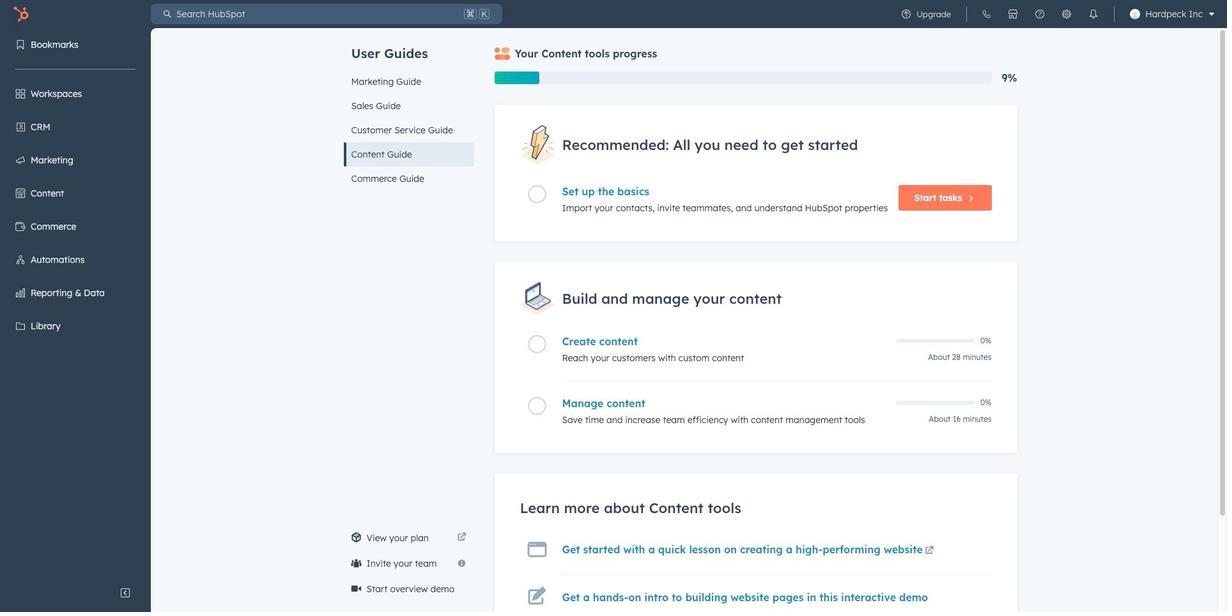 Task type: vqa. For each thing, say whether or not it's contained in the screenshot.
Progress Bar
yes



Task type: describe. For each thing, give the bounding box(es) containing it.
settings image
[[1062, 9, 1072, 19]]

Search HubSpot search field
[[171, 4, 461, 24]]

help image
[[1035, 9, 1045, 19]]

notifications image
[[1089, 9, 1099, 19]]

1 horizontal spatial menu
[[893, 0, 1220, 28]]



Task type: locate. For each thing, give the bounding box(es) containing it.
0 horizontal spatial menu
[[0, 28, 151, 581]]

link opens in a new window image
[[457, 534, 466, 543], [925, 545, 934, 560], [925, 547, 934, 557]]

bookmarks image
[[15, 40, 26, 50]]

dirk hardpeck image
[[1130, 9, 1140, 19]]

menu
[[893, 0, 1220, 28], [0, 28, 151, 581]]

marketplaces image
[[1008, 9, 1018, 19]]

link opens in a new window image
[[457, 531, 466, 546]]

user guides element
[[344, 28, 474, 191]]

progress bar
[[494, 72, 539, 84]]



